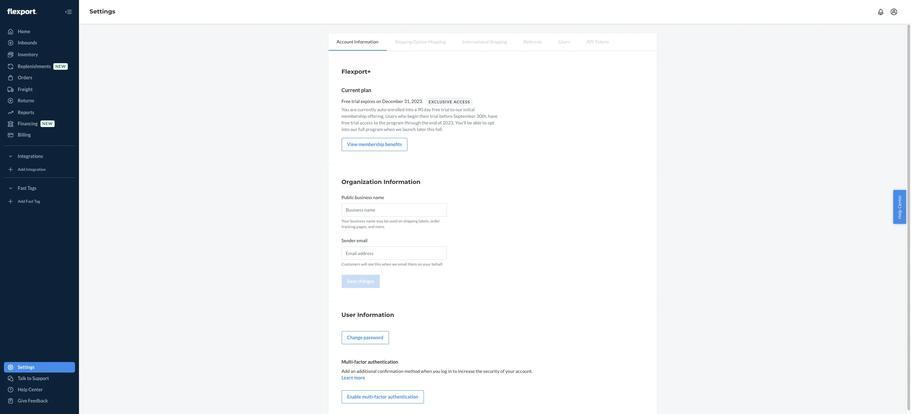Task type: locate. For each thing, give the bounding box(es) containing it.
when inside add an additional confirmation method when you log in to increase the security of your account. learn more
[[421, 369, 432, 374]]

users down enrolled
[[386, 113, 397, 119]]

when down email address text box
[[382, 262, 392, 267]]

when
[[384, 126, 395, 132], [382, 262, 392, 267], [421, 369, 432, 374]]

0 horizontal spatial email
[[357, 238, 368, 244]]

your left the behalf.
[[423, 262, 431, 267]]

0 vertical spatial of
[[438, 120, 442, 126]]

membership down are
[[342, 113, 367, 119]]

1 vertical spatial factor
[[375, 394, 387, 400]]

authentication up confirmation
[[368, 360, 398, 365]]

1 vertical spatial our
[[351, 126, 358, 132]]

business for your
[[351, 219, 366, 224]]

replenishments
[[18, 64, 51, 69]]

international shipping
[[463, 39, 508, 44]]

reports
[[18, 110, 34, 115]]

shipping left option
[[395, 39, 413, 44]]

membership inside the you are currently auto-enrolled into a 90 day free trial to our initial membership offering. users who begin their trial before september 30th, have free trial access to the program through the end of 2023. you'll be able to opt into our full program when we launch later this fall.
[[342, 113, 367, 119]]

information inside tab
[[355, 39, 379, 44]]

2023. up a
[[412, 98, 423, 104]]

changes
[[358, 279, 375, 284]]

of
[[438, 120, 442, 126], [501, 369, 505, 374]]

into left a
[[406, 107, 414, 112]]

1 vertical spatial name
[[366, 219, 376, 224]]

view
[[347, 142, 358, 147]]

1 vertical spatial we
[[392, 262, 397, 267]]

the down their at the top left of the page
[[422, 120, 429, 126]]

home link
[[4, 26, 75, 37]]

2 vertical spatial add
[[342, 369, 350, 374]]

1 horizontal spatial our
[[456, 107, 463, 112]]

add up learn
[[342, 369, 350, 374]]

1 horizontal spatial new
[[55, 64, 66, 69]]

your inside add an additional confirmation method when you log in to increase the security of your account. learn more
[[506, 369, 515, 374]]

of inside add an additional confirmation method when you log in to increase the security of your account. learn more
[[501, 369, 505, 374]]

when left you
[[421, 369, 432, 374]]

2023. down before
[[443, 120, 455, 126]]

on right used
[[399, 219, 403, 224]]

0 vertical spatial business
[[355, 195, 372, 200]]

0 horizontal spatial new
[[42, 121, 53, 126]]

1 horizontal spatial 2023.
[[443, 120, 455, 126]]

home
[[18, 29, 30, 34]]

0 horizontal spatial be
[[385, 219, 389, 224]]

0 vertical spatial be
[[468, 120, 473, 126]]

0 horizontal spatial help
[[18, 387, 28, 393]]

0 vertical spatial center
[[897, 195, 903, 209]]

factor up additional
[[355, 360, 367, 365]]

0 horizontal spatial of
[[438, 120, 442, 126]]

1 vertical spatial business
[[351, 219, 366, 224]]

1 horizontal spatial shipping
[[490, 39, 508, 44]]

change password button
[[342, 332, 389, 345]]

1 vertical spatial information
[[384, 179, 421, 186]]

flexport logo image
[[7, 8, 37, 15]]

enrolled
[[388, 107, 405, 112]]

this right the "see"
[[375, 262, 381, 267]]

fast left tags at the top of page
[[18, 185, 27, 191]]

help center inside button
[[897, 195, 903, 219]]

0 horizontal spatial shipping
[[395, 39, 413, 44]]

give feedback button
[[4, 396, 75, 406]]

0 vertical spatial this
[[428, 126, 435, 132]]

90
[[418, 107, 423, 112]]

your left account.
[[506, 369, 515, 374]]

users
[[559, 39, 571, 44], [386, 113, 397, 119]]

into left full
[[342, 126, 350, 132]]

organization information
[[342, 179, 421, 186]]

shipping option mapping
[[395, 39, 446, 44]]

add for add an additional confirmation method when you log in to increase the security of your account. learn more
[[342, 369, 350, 374]]

0 vertical spatial email
[[357, 238, 368, 244]]

method
[[405, 369, 420, 374]]

0 vertical spatial into
[[406, 107, 414, 112]]

0 vertical spatial new
[[55, 64, 66, 69]]

free down you
[[342, 120, 350, 126]]

reports link
[[4, 107, 75, 118]]

add down fast tags
[[18, 199, 25, 204]]

1 vertical spatial help center
[[18, 387, 43, 393]]

Business name text field
[[342, 204, 447, 217]]

1 vertical spatial add
[[18, 199, 25, 204]]

freight
[[18, 87, 33, 92]]

1 vertical spatial help
[[18, 387, 28, 393]]

sender
[[342, 238, 356, 244]]

2023. inside the you are currently auto-enrolled into a 90 day free trial to our initial membership offering. users who begin their trial before september 30th, have free trial access to the program through the end of 2023. you'll be able to opt into our full program when we launch later this fall.
[[443, 120, 455, 126]]

shipping
[[395, 39, 413, 44], [490, 39, 508, 44]]

information
[[355, 39, 379, 44], [384, 179, 421, 186], [358, 312, 395, 319]]

1 vertical spatial of
[[501, 369, 505, 374]]

api tokens
[[587, 39, 609, 44]]

open account menu image
[[891, 8, 899, 16]]

inventory
[[18, 52, 38, 57]]

business for public
[[355, 195, 372, 200]]

have
[[488, 113, 498, 119]]

authentication inside button
[[388, 394, 419, 400]]

authentication down method
[[388, 394, 419, 400]]

flexport+
[[342, 68, 371, 75]]

tab list containing account information
[[329, 34, 657, 51]]

1 vertical spatial 2023.
[[443, 120, 455, 126]]

0 vertical spatial program
[[387, 120, 404, 126]]

talk to support link
[[4, 374, 75, 384]]

public
[[342, 195, 354, 200]]

trial up end
[[430, 113, 439, 119]]

0 vertical spatial add
[[18, 167, 25, 172]]

1 horizontal spatial of
[[501, 369, 505, 374]]

program down "who"
[[387, 120, 404, 126]]

add left integration at the top of page
[[18, 167, 25, 172]]

1 vertical spatial membership
[[359, 142, 385, 147]]

account information tab
[[329, 34, 387, 51]]

1 vertical spatial settings link
[[4, 362, 75, 373]]

on up auto-
[[376, 98, 382, 104]]

1 horizontal spatial your
[[506, 369, 515, 374]]

membership inside button
[[359, 142, 385, 147]]

0 vertical spatial 2023.
[[412, 98, 423, 104]]

1 horizontal spatial email
[[398, 262, 408, 267]]

0 vertical spatial help center
[[897, 195, 903, 219]]

a
[[415, 107, 417, 112]]

2 vertical spatial on
[[418, 262, 422, 267]]

of inside the you are currently auto-enrolled into a 90 day free trial to our initial membership offering. users who begin their trial before september 30th, have free trial access to the program through the end of 2023. you'll be able to opt into our full program when we launch later this fall.
[[438, 120, 442, 126]]

behalf.
[[432, 262, 443, 267]]

settings link
[[90, 8, 115, 15], [4, 362, 75, 373]]

1 horizontal spatial settings
[[90, 8, 115, 15]]

0 vertical spatial users
[[559, 39, 571, 44]]

free right day
[[432, 107, 441, 112]]

1 horizontal spatial center
[[897, 195, 903, 209]]

users inside the you are currently auto-enrolled into a 90 day free trial to our initial membership offering. users who begin their trial before september 30th, have free trial access to the program through the end of 2023. you'll be able to opt into our full program when we launch later this fall.
[[386, 113, 397, 119]]

1 shipping from the left
[[395, 39, 413, 44]]

1 horizontal spatial on
[[399, 219, 403, 224]]

to left opt
[[483, 120, 487, 126]]

to right "in"
[[453, 369, 457, 374]]

1 vertical spatial users
[[386, 113, 397, 119]]

information up password
[[358, 312, 395, 319]]

of right security
[[501, 369, 505, 374]]

Email address text field
[[342, 247, 447, 260]]

0 horizontal spatial this
[[375, 262, 381, 267]]

fast left tag
[[26, 199, 33, 204]]

shipping right international
[[490, 39, 508, 44]]

to
[[451, 107, 455, 112], [374, 120, 378, 126], [483, 120, 487, 126], [453, 369, 457, 374], [27, 376, 31, 381]]

email right the sender
[[357, 238, 368, 244]]

password
[[364, 335, 384, 341]]

on inside the your business name may be used on shipping labels, order tracking pages, and more.
[[399, 219, 403, 224]]

30th,
[[477, 113, 488, 119]]

when inside the you are currently auto-enrolled into a 90 day free trial to our initial membership offering. users who begin their trial before september 30th, have free trial access to the program through the end of 2023. you'll be able to opt into our full program when we launch later this fall.
[[384, 126, 395, 132]]

new for financing
[[42, 121, 53, 126]]

name down organization information
[[373, 195, 384, 200]]

the left security
[[476, 369, 483, 374]]

1 horizontal spatial factor
[[375, 394, 387, 400]]

new
[[55, 64, 66, 69], [42, 121, 53, 126]]

mapping
[[429, 39, 446, 44]]

name for your business name may be used on shipping labels, order tracking pages, and more.
[[366, 219, 376, 224]]

1 horizontal spatial users
[[559, 39, 571, 44]]

see
[[368, 262, 374, 267]]

1 vertical spatial on
[[399, 219, 403, 224]]

1 horizontal spatial settings link
[[90, 8, 115, 15]]

your
[[342, 219, 350, 224]]

talk to support
[[18, 376, 49, 381]]

change password
[[347, 335, 384, 341]]

information for account information
[[355, 39, 379, 44]]

0 vertical spatial help
[[897, 210, 903, 219]]

0 vertical spatial free
[[432, 107, 441, 112]]

2 vertical spatial when
[[421, 369, 432, 374]]

additional
[[357, 369, 377, 374]]

0 vertical spatial information
[[355, 39, 379, 44]]

user information
[[342, 312, 395, 319]]

information up business name text box
[[384, 179, 421, 186]]

0 horizontal spatial center
[[28, 387, 43, 393]]

0 vertical spatial factor
[[355, 360, 367, 365]]

add for add fast tag
[[18, 199, 25, 204]]

0 horizontal spatial program
[[366, 126, 383, 132]]

1 vertical spatial your
[[506, 369, 515, 374]]

customers will see this when we email them on your behalf.
[[342, 262, 443, 267]]

0 vertical spatial when
[[384, 126, 395, 132]]

center
[[897, 195, 903, 209], [28, 387, 43, 393]]

used
[[390, 219, 398, 224]]

our
[[456, 107, 463, 112], [351, 126, 358, 132]]

on right them
[[418, 262, 422, 267]]

business inside the your business name may be used on shipping labels, order tracking pages, and more.
[[351, 219, 366, 224]]

exclusive access
[[429, 99, 470, 104]]

be right may
[[385, 219, 389, 224]]

1 horizontal spatial into
[[406, 107, 414, 112]]

log
[[441, 369, 448, 374]]

0 horizontal spatial users
[[386, 113, 397, 119]]

1 vertical spatial center
[[28, 387, 43, 393]]

1 horizontal spatial free
[[432, 107, 441, 112]]

this down end
[[428, 126, 435, 132]]

tab list
[[329, 34, 657, 51]]

sender email
[[342, 238, 368, 244]]

we
[[396, 126, 402, 132], [392, 262, 397, 267]]

the down offering. at the top of the page
[[379, 120, 386, 126]]

add
[[18, 167, 25, 172], [18, 199, 25, 204], [342, 369, 350, 374]]

1 vertical spatial settings
[[18, 365, 35, 370]]

before
[[440, 113, 453, 119]]

be inside the you are currently auto-enrolled into a 90 day free trial to our initial membership offering. users who begin their trial before september 30th, have free trial access to the program through the end of 2023. you'll be able to opt into our full program when we launch later this fall.
[[468, 120, 473, 126]]

1 vertical spatial free
[[342, 120, 350, 126]]

0 vertical spatial name
[[373, 195, 384, 200]]

and
[[368, 224, 375, 229]]

information right account
[[355, 39, 379, 44]]

new up orders link
[[55, 64, 66, 69]]

of up fall.
[[438, 120, 442, 126]]

free
[[342, 98, 351, 104]]

membership down full
[[359, 142, 385, 147]]

email left them
[[398, 262, 408, 267]]

settings
[[90, 8, 115, 15], [18, 365, 35, 370]]

new down reports link
[[42, 121, 53, 126]]

1 vertical spatial be
[[385, 219, 389, 224]]

to down offering. at the top of the page
[[374, 120, 378, 126]]

business down organization
[[355, 195, 372, 200]]

2 horizontal spatial the
[[476, 369, 483, 374]]

name inside the your business name may be used on shipping labels, order tracking pages, and more.
[[366, 219, 376, 224]]

users left api
[[559, 39, 571, 44]]

1 vertical spatial this
[[375, 262, 381, 267]]

1 horizontal spatial help
[[897, 210, 903, 219]]

current plan
[[342, 87, 372, 93]]

orders link
[[4, 72, 75, 83]]

name up and
[[366, 219, 376, 224]]

increase
[[458, 369, 475, 374]]

talk
[[18, 376, 26, 381]]

users inside tab
[[559, 39, 571, 44]]

0 horizontal spatial factor
[[355, 360, 367, 365]]

0 horizontal spatial settings
[[18, 365, 35, 370]]

0 horizontal spatial our
[[351, 126, 358, 132]]

add inside add an additional confirmation method when you log in to increase the security of your account. learn more
[[342, 369, 350, 374]]

0 vertical spatial settings
[[90, 8, 115, 15]]

trial up before
[[441, 107, 450, 112]]

we left launch
[[396, 126, 402, 132]]

we down email address text box
[[392, 262, 397, 267]]

1 horizontal spatial help center
[[897, 195, 903, 219]]

2023.
[[412, 98, 423, 104], [443, 120, 455, 126]]

be left the able
[[468, 120, 473, 126]]

business up pages,
[[351, 219, 366, 224]]

0 vertical spatial membership
[[342, 113, 367, 119]]

trial up full
[[351, 120, 359, 126]]

1 horizontal spatial be
[[468, 120, 473, 126]]

program down access
[[366, 126, 383, 132]]

2 vertical spatial information
[[358, 312, 395, 319]]

1 vertical spatial authentication
[[388, 394, 419, 400]]

0 horizontal spatial help center
[[18, 387, 43, 393]]

0 vertical spatial on
[[376, 98, 382, 104]]

when up benefits
[[384, 126, 395, 132]]

1 vertical spatial fast
[[26, 199, 33, 204]]

access
[[360, 120, 373, 126]]

who
[[398, 113, 407, 119]]

1 vertical spatial new
[[42, 121, 53, 126]]

trial up are
[[352, 98, 360, 104]]

1 horizontal spatial this
[[428, 126, 435, 132]]

our left full
[[351, 126, 358, 132]]

we inside the you are currently auto-enrolled into a 90 day free trial to our initial membership offering. users who begin their trial before september 30th, have free trial access to the program through the end of 2023. you'll be able to opt into our full program when we launch later this fall.
[[396, 126, 402, 132]]

support
[[32, 376, 49, 381]]

0 vertical spatial we
[[396, 126, 402, 132]]

help inside help center button
[[897, 210, 903, 219]]

billing
[[18, 132, 31, 138]]

2 horizontal spatial on
[[418, 262, 422, 267]]

our down access
[[456, 107, 463, 112]]

0 vertical spatial fast
[[18, 185, 27, 191]]

help center
[[897, 195, 903, 219], [18, 387, 43, 393]]

factor right enable
[[375, 394, 387, 400]]



Task type: describe. For each thing, give the bounding box(es) containing it.
international shipping tab
[[455, 34, 516, 50]]

2 shipping from the left
[[490, 39, 508, 44]]

enable multi-factor authentication button
[[342, 391, 424, 404]]

tokens
[[595, 39, 609, 44]]

tracking
[[342, 224, 356, 229]]

users tab
[[551, 34, 579, 50]]

feedback
[[28, 398, 48, 404]]

are
[[350, 107, 357, 112]]

help center link
[[4, 385, 75, 395]]

1 vertical spatial when
[[382, 262, 392, 267]]

fast inside dropdown button
[[18, 185, 27, 191]]

you
[[433, 369, 441, 374]]

account information
[[337, 39, 379, 44]]

learn
[[342, 375, 353, 381]]

add fast tag
[[18, 199, 40, 204]]

0 vertical spatial our
[[456, 107, 463, 112]]

multi-
[[362, 394, 375, 400]]

1 vertical spatial email
[[398, 262, 408, 267]]

through
[[405, 120, 421, 126]]

free trial expires on december 31, 2023.
[[342, 98, 423, 104]]

0 horizontal spatial settings link
[[4, 362, 75, 373]]

be inside the your business name may be used on shipping labels, order tracking pages, and more.
[[385, 219, 389, 224]]

give
[[18, 398, 27, 404]]

you'll
[[456, 120, 467, 126]]

0 horizontal spatial your
[[423, 262, 431, 267]]

returns link
[[4, 96, 75, 106]]

full
[[359, 126, 365, 132]]

inventory link
[[4, 49, 75, 60]]

benefits
[[385, 142, 402, 147]]

name for public business name
[[373, 195, 384, 200]]

you
[[342, 107, 349, 112]]

learn more button
[[342, 375, 365, 382]]

factor inside button
[[375, 394, 387, 400]]

public business name
[[342, 195, 384, 200]]

currently
[[358, 107, 377, 112]]

begin
[[408, 113, 419, 119]]

center inside button
[[897, 195, 903, 209]]

1 vertical spatial program
[[366, 126, 383, 132]]

1 horizontal spatial program
[[387, 120, 404, 126]]

enable multi-factor authentication
[[347, 394, 419, 400]]

to right talk
[[27, 376, 31, 381]]

view membership benefits button
[[342, 138, 408, 151]]

them
[[408, 262, 417, 267]]

exclusive
[[429, 99, 453, 104]]

later
[[417, 126, 427, 132]]

inbounds
[[18, 40, 37, 45]]

tags
[[27, 185, 36, 191]]

1 vertical spatial into
[[342, 126, 350, 132]]

to inside add an additional confirmation method when you log in to increase the security of your account. learn more
[[453, 369, 457, 374]]

order
[[431, 219, 440, 224]]

user
[[342, 312, 356, 319]]

your business name may be used on shipping labels, order tracking pages, and more.
[[342, 219, 440, 229]]

0 horizontal spatial 2023.
[[412, 98, 423, 104]]

0 horizontal spatial on
[[376, 98, 382, 104]]

integrations
[[18, 154, 43, 159]]

freight link
[[4, 84, 75, 95]]

confirmation
[[378, 369, 404, 374]]

shipping option mapping tab
[[387, 34, 455, 50]]

add for add integration
[[18, 167, 25, 172]]

inbounds link
[[4, 38, 75, 48]]

help center button
[[894, 190, 907, 224]]

api tokens tab
[[579, 34, 618, 50]]

pages,
[[357, 224, 368, 229]]

security
[[484, 369, 500, 374]]

settings inside settings link
[[18, 365, 35, 370]]

add integration link
[[4, 164, 75, 175]]

account
[[337, 39, 354, 44]]

close navigation image
[[65, 8, 72, 16]]

financing
[[18, 121, 38, 126]]

save
[[347, 279, 357, 284]]

initial
[[464, 107, 475, 112]]

billing link
[[4, 130, 75, 140]]

orders
[[18, 75, 32, 80]]

fast tags
[[18, 185, 36, 191]]

information for user information
[[358, 312, 395, 319]]

change
[[347, 335, 363, 341]]

0 vertical spatial authentication
[[368, 360, 398, 365]]

customers
[[342, 262, 361, 267]]

international
[[463, 39, 489, 44]]

organization
[[342, 179, 382, 186]]

referrals
[[524, 39, 543, 44]]

september
[[454, 113, 476, 119]]

view membership benefits link
[[342, 138, 408, 151]]

give feedback
[[18, 398, 48, 404]]

this inside the you are currently auto-enrolled into a 90 day free trial to our initial membership offering. users who begin their trial before september 30th, have free trial access to the program through the end of 2023. you'll be able to opt into our full program when we launch later this fall.
[[428, 126, 435, 132]]

end
[[430, 120, 437, 126]]

api
[[587, 39, 594, 44]]

information for organization information
[[384, 179, 421, 186]]

more
[[354, 375, 365, 381]]

opt
[[488, 120, 495, 126]]

31,
[[404, 98, 411, 104]]

tag
[[34, 199, 40, 204]]

multi-factor authentication
[[342, 360, 398, 365]]

integrations button
[[4, 151, 75, 162]]

save changes
[[347, 279, 375, 284]]

referrals tab
[[516, 34, 551, 50]]

the inside add an additional confirmation method when you log in to increase the security of your account. learn more
[[476, 369, 483, 374]]

shipping
[[404, 219, 418, 224]]

fall.
[[436, 126, 443, 132]]

enable
[[347, 394, 361, 400]]

multi-
[[342, 360, 355, 365]]

account.
[[516, 369, 533, 374]]

open notifications image
[[878, 8, 885, 16]]

day
[[424, 107, 431, 112]]

0 horizontal spatial free
[[342, 120, 350, 126]]

1 horizontal spatial the
[[422, 120, 429, 126]]

new for replenishments
[[55, 64, 66, 69]]

to down the exclusive access
[[451, 107, 455, 112]]

will
[[361, 262, 368, 267]]

0 horizontal spatial the
[[379, 120, 386, 126]]

integration
[[26, 167, 46, 172]]

0 vertical spatial settings link
[[90, 8, 115, 15]]



Task type: vqa. For each thing, say whether or not it's contained in the screenshot.
may at left bottom
yes



